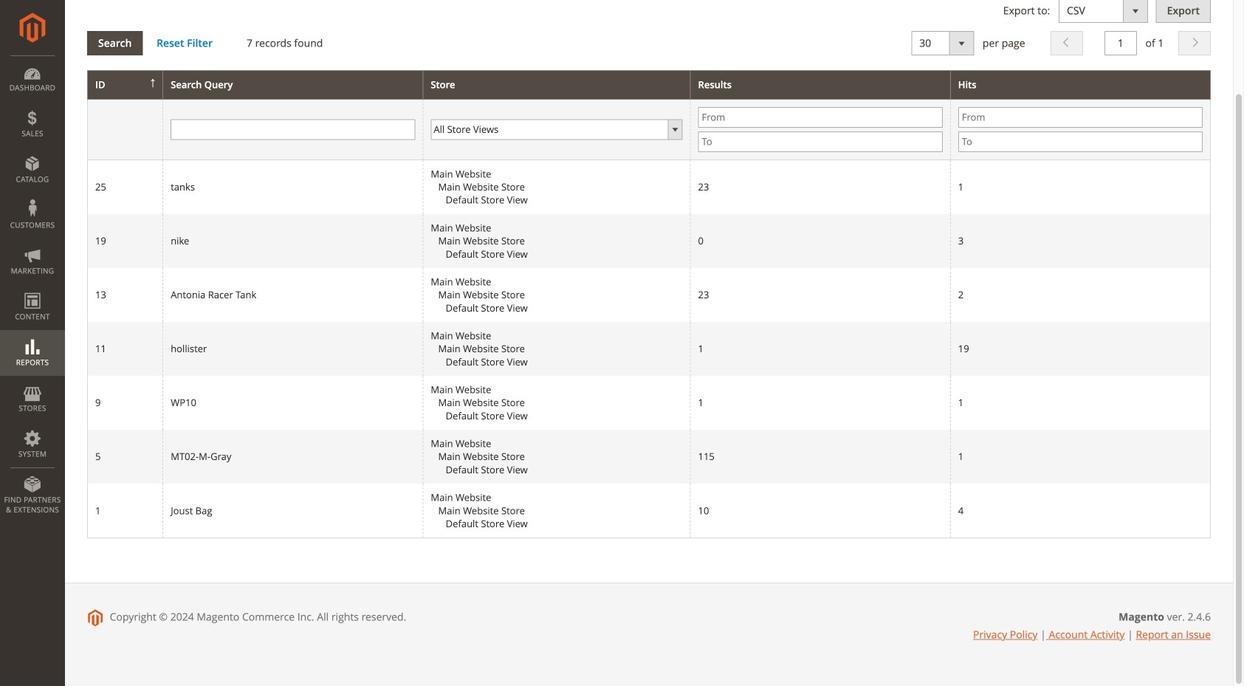 Task type: locate. For each thing, give the bounding box(es) containing it.
from text field up to text box at top
[[699, 107, 943, 128]]

from text field up to text field
[[959, 107, 1203, 128]]

2 from text field from the left
[[959, 107, 1203, 128]]

menu bar
[[0, 55, 65, 522]]

magento admin panel image
[[20, 13, 45, 43]]

None text field
[[1105, 31, 1138, 56], [171, 119, 416, 140], [1105, 31, 1138, 56], [171, 119, 416, 140]]

1 from text field from the left
[[699, 107, 943, 128]]

1 horizontal spatial from text field
[[959, 107, 1203, 128]]

0 horizontal spatial from text field
[[699, 107, 943, 128]]

To text field
[[699, 131, 943, 152]]

from text field for to text field
[[959, 107, 1203, 128]]

From text field
[[699, 107, 943, 128], [959, 107, 1203, 128]]

from text field for to text box at top
[[699, 107, 943, 128]]



Task type: describe. For each thing, give the bounding box(es) containing it.
To text field
[[959, 131, 1203, 152]]



